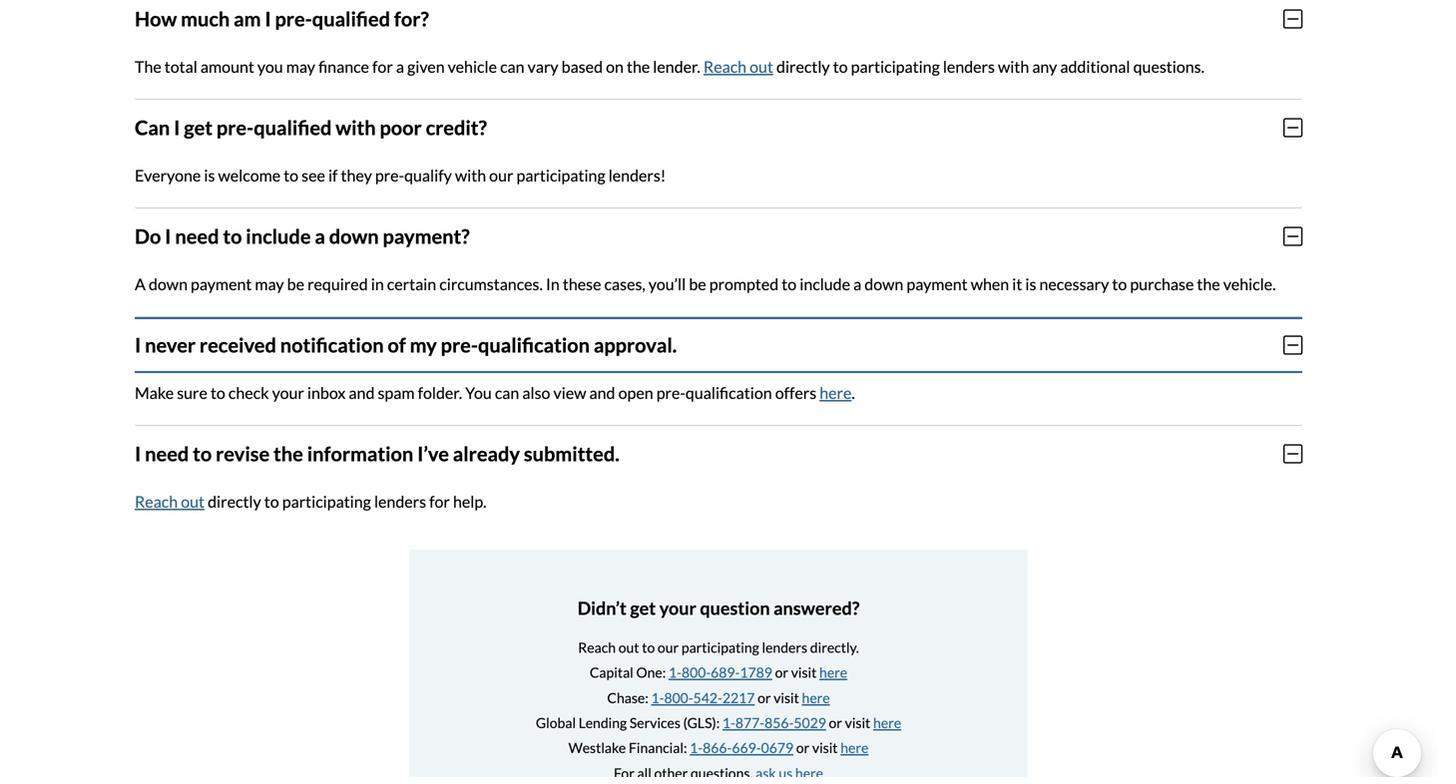 Task type: locate. For each thing, give the bounding box(es) containing it.
0 horizontal spatial reach out link
[[135, 492, 205, 511]]

i never received notification of my pre-qualification approval.
[[135, 333, 677, 357]]

i've
[[417, 442, 449, 466]]

and right the view at left
[[589, 383, 615, 403]]

pre- right open
[[656, 383, 686, 403]]

1 horizontal spatial down
[[329, 224, 379, 248]]

1 vertical spatial need
[[145, 442, 189, 466]]

i
[[265, 7, 271, 31], [174, 116, 180, 140], [165, 224, 171, 248], [135, 333, 141, 357], [135, 442, 141, 466]]

the right "on"
[[627, 57, 650, 76]]

lenders down i need to revise the information i've already submitted.
[[374, 492, 426, 511]]

of
[[388, 333, 406, 357]]

1 vertical spatial minus square image
[[1283, 117, 1303, 139]]

i left never
[[135, 333, 141, 357]]

1 vertical spatial reach out link
[[135, 492, 205, 511]]

i inside the i need to revise the information i've already submitted. dropdown button
[[135, 442, 141, 466]]

be
[[287, 274, 304, 294], [689, 274, 706, 294]]

westlake
[[569, 740, 626, 757]]

1 vertical spatial can
[[495, 383, 519, 403]]

check
[[228, 383, 269, 403]]

our up one:
[[658, 639, 679, 656]]

1 horizontal spatial with
[[455, 165, 486, 185]]

directly down revise
[[208, 492, 261, 511]]

1 horizontal spatial get
[[630, 597, 656, 619]]

a inside dropdown button
[[315, 224, 325, 248]]

1 vertical spatial lenders
[[374, 492, 426, 511]]

0 horizontal spatial is
[[204, 165, 215, 185]]

1 horizontal spatial include
[[800, 274, 850, 294]]

0 vertical spatial qualified
[[312, 7, 390, 31]]

much
[[181, 7, 230, 31]]

include down welcome
[[246, 224, 311, 248]]

1 horizontal spatial may
[[286, 57, 315, 76]]

1 vertical spatial minus square image
[[1283, 334, 1303, 356]]

my
[[410, 333, 437, 357]]

i inside can i get pre-qualified with poor credit? dropdown button
[[174, 116, 180, 140]]

reach out to our participating lenders directly. capital one: 1-800-689-1789 or visit here chase: 1-800-542-2217 or visit here global lending services (gls): 1-877-856-5029 or visit here westlake financial: 1-866-669-0679 or visit here
[[536, 639, 901, 757]]

1 vertical spatial may
[[255, 274, 284, 294]]

need inside do i need to include a down payment? dropdown button
[[175, 224, 219, 248]]

2 horizontal spatial lenders
[[943, 57, 995, 76]]

1 vertical spatial the
[[1197, 274, 1220, 294]]

1 vertical spatial out
[[181, 492, 205, 511]]

0 vertical spatial include
[[246, 224, 311, 248]]

minus square image
[[1283, 225, 1303, 247], [1283, 334, 1303, 356]]

i right do
[[165, 224, 171, 248]]

be left required
[[287, 274, 304, 294]]

here right 5029 on the right bottom
[[873, 715, 901, 732]]

3 minus square image from the top
[[1283, 443, 1303, 465]]

0 horizontal spatial our
[[489, 165, 513, 185]]

your left the inbox
[[272, 383, 304, 403]]

can for for?
[[500, 57, 525, 76]]

lenders for reach out directly to participating lenders for help.
[[374, 492, 426, 511]]

purchase
[[1130, 274, 1194, 294]]

visit down 5029 on the right bottom
[[812, 740, 838, 757]]

0 vertical spatial lenders
[[943, 57, 995, 76]]

can i get pre-qualified with poor credit?
[[135, 116, 487, 140]]

here link right 0679
[[841, 740, 869, 757]]

1 vertical spatial qualification
[[686, 383, 772, 403]]

lenders
[[943, 57, 995, 76], [374, 492, 426, 511], [762, 639, 808, 656]]

0 vertical spatial our
[[489, 165, 513, 185]]

0 horizontal spatial may
[[255, 274, 284, 294]]

get right didn't on the bottom left
[[630, 597, 656, 619]]

and
[[349, 383, 375, 403], [589, 383, 615, 403]]

1 vertical spatial reach
[[135, 492, 178, 511]]

qualified up see on the top
[[254, 116, 332, 140]]

.
[[852, 383, 855, 403]]

lenders left any
[[943, 57, 995, 76]]

here link for 1-877-856-5029
[[873, 715, 901, 732]]

1 minus square image from the top
[[1283, 8, 1303, 30]]

1 horizontal spatial qualification
[[686, 383, 772, 403]]

get inside can i get pre-qualified with poor credit? dropdown button
[[184, 116, 213, 140]]

here link for 1-866-669-0679
[[841, 740, 869, 757]]

get
[[184, 116, 213, 140], [630, 597, 656, 619]]

with right qualify
[[455, 165, 486, 185]]

minus square image inside do i need to include a down payment? dropdown button
[[1283, 225, 1303, 247]]

1 vertical spatial get
[[630, 597, 656, 619]]

1- down (gls):
[[690, 740, 703, 757]]

didn't
[[578, 597, 627, 619]]

2 vertical spatial lenders
[[762, 639, 808, 656]]

and left spam
[[349, 383, 375, 403]]

0 horizontal spatial be
[[287, 274, 304, 294]]

to inside dropdown button
[[223, 224, 242, 248]]

financial:
[[629, 740, 687, 757]]

1 horizontal spatial and
[[589, 383, 615, 403]]

1 vertical spatial 800-
[[664, 689, 693, 706]]

1 horizontal spatial our
[[658, 639, 679, 656]]

payment
[[191, 274, 252, 294], [907, 274, 968, 294]]

1 horizontal spatial payment
[[907, 274, 968, 294]]

2 minus square image from the top
[[1283, 334, 1303, 356]]

include
[[246, 224, 311, 248], [800, 274, 850, 294]]

800- up (gls):
[[664, 689, 693, 706]]

i inside "how much am i pre-qualified for?" dropdown button
[[265, 7, 271, 31]]

2 vertical spatial with
[[455, 165, 486, 185]]

include inside dropdown button
[[246, 224, 311, 248]]

your
[[272, 383, 304, 403], [659, 597, 697, 619]]

minus square image inside can i get pre-qualified with poor credit? dropdown button
[[1283, 117, 1303, 139]]

2 vertical spatial minus square image
[[1283, 443, 1303, 465]]

the inside dropdown button
[[274, 442, 303, 466]]

with
[[998, 57, 1029, 76], [336, 116, 376, 140], [455, 165, 486, 185]]

pre- right am
[[275, 7, 312, 31]]

1-800-542-2217 link
[[651, 689, 755, 706]]

minus square image inside 'i never received notification of my pre-qualification approval.' dropdown button
[[1283, 334, 1303, 356]]

0 horizontal spatial reach
[[135, 492, 178, 511]]

make
[[135, 383, 174, 403]]

finance
[[318, 57, 369, 76]]

out inside reach out to our participating lenders directly. capital one: 1-800-689-1789 or visit here chase: 1-800-542-2217 or visit here global lending services (gls): 1-877-856-5029 or visit here westlake financial: 1-866-669-0679 or visit here
[[619, 639, 639, 656]]

0 vertical spatial get
[[184, 116, 213, 140]]

2 vertical spatial a
[[853, 274, 862, 294]]

0 vertical spatial minus square image
[[1283, 8, 1303, 30]]

welcome
[[218, 165, 281, 185]]

reach inside reach out to our participating lenders directly. capital one: 1-800-689-1789 or visit here chase: 1-800-542-2217 or visit here global lending services (gls): 1-877-856-5029 or visit here westlake financial: 1-866-669-0679 or visit here
[[578, 639, 616, 656]]

down inside dropdown button
[[329, 224, 379, 248]]

payment left the when
[[907, 274, 968, 294]]

for left help.
[[429, 492, 450, 511]]

1 horizontal spatial for
[[429, 492, 450, 511]]

0 horizontal spatial with
[[336, 116, 376, 140]]

payment up received
[[191, 274, 252, 294]]

here link up 5029 on the right bottom
[[802, 689, 830, 706]]

participating inside reach out to our participating lenders directly. capital one: 1-800-689-1789 or visit here chase: 1-800-542-2217 or visit here global lending services (gls): 1-877-856-5029 or visit here westlake financial: 1-866-669-0679 or visit here
[[682, 639, 759, 656]]

our right qualify
[[489, 165, 513, 185]]

1- right one:
[[669, 664, 682, 681]]

is right the it
[[1025, 274, 1036, 294]]

1 vertical spatial include
[[800, 274, 850, 294]]

qualification down 'i never received notification of my pre-qualification approval.' dropdown button
[[686, 383, 772, 403]]

0 horizontal spatial for
[[372, 57, 393, 76]]

directly down "how much am i pre-qualified for?" dropdown button
[[777, 57, 830, 76]]

1 horizontal spatial a
[[396, 57, 404, 76]]

1 be from the left
[[287, 274, 304, 294]]

856-
[[765, 715, 794, 732]]

2 and from the left
[[589, 383, 615, 403]]

1 vertical spatial your
[[659, 597, 697, 619]]

qualify
[[404, 165, 452, 185]]

your left question
[[659, 597, 697, 619]]

2 horizontal spatial reach
[[704, 57, 747, 76]]

questions.
[[1133, 57, 1205, 76]]

help.
[[453, 492, 487, 511]]

0 vertical spatial directly
[[777, 57, 830, 76]]

1 vertical spatial is
[[1025, 274, 1036, 294]]

vehicle
[[448, 57, 497, 76]]

2 horizontal spatial a
[[853, 274, 862, 294]]

inbox
[[307, 383, 346, 403]]

notification
[[280, 333, 384, 357]]

reach for reach out directly to participating lenders for help.
[[135, 492, 178, 511]]

1 payment from the left
[[191, 274, 252, 294]]

1 horizontal spatial reach out link
[[704, 57, 773, 76]]

be right you'll
[[689, 274, 706, 294]]

qualified up finance
[[312, 7, 390, 31]]

0 horizontal spatial and
[[349, 383, 375, 403]]

credit?
[[426, 116, 487, 140]]

here link
[[820, 383, 852, 403], [819, 664, 848, 681], [802, 689, 830, 706], [873, 715, 901, 732], [841, 740, 869, 757]]

a
[[135, 274, 146, 294]]

0 vertical spatial for
[[372, 57, 393, 76]]

0 horizontal spatial a
[[315, 224, 325, 248]]

1 vertical spatial directly
[[208, 492, 261, 511]]

the right revise
[[274, 442, 303, 466]]

0 vertical spatial out
[[750, 57, 773, 76]]

a
[[396, 57, 404, 76], [315, 224, 325, 248], [853, 274, 862, 294]]

542-
[[693, 689, 723, 706]]

0 horizontal spatial payment
[[191, 274, 252, 294]]

how much am i pre-qualified for?
[[135, 7, 429, 31]]

i right can
[[174, 116, 180, 140]]

minus square image for credit?
[[1283, 117, 1303, 139]]

lenders for reach out to our participating lenders directly. capital one: 1-800-689-1789 or visit here chase: 1-800-542-2217 or visit here global lending services (gls): 1-877-856-5029 or visit here westlake financial: 1-866-669-0679 or visit here
[[762, 639, 808, 656]]

you
[[257, 57, 283, 76]]

for right finance
[[372, 57, 393, 76]]

can
[[500, 57, 525, 76], [495, 383, 519, 403]]

can for pre-
[[495, 383, 519, 403]]

is left welcome
[[204, 165, 215, 185]]

1-877-856-5029 link
[[723, 715, 826, 732]]

need down make at the left
[[145, 442, 189, 466]]

lenders up 1789
[[762, 639, 808, 656]]

need right do
[[175, 224, 219, 248]]

services
[[630, 715, 681, 732]]

1789
[[740, 664, 772, 681]]

reach out directly to participating lenders for help.
[[135, 492, 487, 511]]

2 vertical spatial the
[[274, 442, 303, 466]]

need
[[175, 224, 219, 248], [145, 442, 189, 466]]

866-
[[703, 740, 732, 757]]

2 vertical spatial out
[[619, 639, 639, 656]]

0 horizontal spatial the
[[274, 442, 303, 466]]

lenders inside reach out to our participating lenders directly. capital one: 1-800-689-1789 or visit here chase: 1-800-542-2217 or visit here global lending services (gls): 1-877-856-5029 or visit here westlake financial: 1-866-669-0679 or visit here
[[762, 639, 808, 656]]

for for help.
[[429, 492, 450, 511]]

0 vertical spatial with
[[998, 57, 1029, 76]]

1 horizontal spatial lenders
[[762, 639, 808, 656]]

0 horizontal spatial out
[[181, 492, 205, 511]]

the total amount you may finance for a given vehicle can vary based on the lender. reach out directly to participating lenders with any additional questions.
[[135, 57, 1205, 76]]

0 vertical spatial can
[[500, 57, 525, 76]]

0 horizontal spatial include
[[246, 224, 311, 248]]

may right you
[[286, 57, 315, 76]]

0 vertical spatial qualification
[[478, 333, 590, 357]]

0 horizontal spatial get
[[184, 116, 213, 140]]

0 horizontal spatial qualification
[[478, 333, 590, 357]]

1 horizontal spatial be
[[689, 274, 706, 294]]

1 vertical spatial our
[[658, 639, 679, 656]]

for
[[372, 57, 393, 76], [429, 492, 450, 511]]

0 horizontal spatial lenders
[[374, 492, 426, 511]]

with left any
[[998, 57, 1029, 76]]

1 vertical spatial with
[[336, 116, 376, 140]]

visit
[[791, 664, 817, 681], [774, 689, 799, 706], [845, 715, 871, 732], [812, 740, 838, 757]]

1 horizontal spatial directly
[[777, 57, 830, 76]]

2 payment from the left
[[907, 274, 968, 294]]

0 vertical spatial may
[[286, 57, 315, 76]]

0 vertical spatial 800-
[[682, 664, 711, 681]]

directly
[[777, 57, 830, 76], [208, 492, 261, 511]]

1 vertical spatial a
[[315, 224, 325, 248]]

they
[[341, 165, 372, 185]]

1 horizontal spatial is
[[1025, 274, 1036, 294]]

0 vertical spatial need
[[175, 224, 219, 248]]

1 horizontal spatial reach
[[578, 639, 616, 656]]

1 minus square image from the top
[[1283, 225, 1303, 247]]

i down make at the left
[[135, 442, 141, 466]]

qualified inside "how much am i pre-qualified for?" dropdown button
[[312, 7, 390, 31]]

get right can
[[184, 116, 213, 140]]

minus square image
[[1283, 8, 1303, 30], [1283, 117, 1303, 139], [1283, 443, 1303, 465]]

0 vertical spatial your
[[272, 383, 304, 403]]

reach
[[704, 57, 747, 76], [135, 492, 178, 511], [578, 639, 616, 656]]

when
[[971, 274, 1009, 294]]

the left vehicle.
[[1197, 274, 1220, 294]]

given
[[407, 57, 445, 76]]

0 vertical spatial is
[[204, 165, 215, 185]]

minus square image inside the i need to revise the information i've already submitted. dropdown button
[[1283, 443, 1303, 465]]

800-
[[682, 664, 711, 681], [664, 689, 693, 706]]

1 vertical spatial for
[[429, 492, 450, 511]]

visit down directly.
[[791, 664, 817, 681]]

0 vertical spatial minus square image
[[1283, 225, 1303, 247]]

minus square image for i never received notification of my pre-qualification approval.
[[1283, 334, 1303, 356]]

see
[[302, 165, 325, 185]]

may down the do i need to include a down payment?
[[255, 274, 284, 294]]

0 horizontal spatial your
[[272, 383, 304, 403]]

qualification inside dropdown button
[[478, 333, 590, 357]]

need inside the i need to revise the information i've already submitted. dropdown button
[[145, 442, 189, 466]]

1 vertical spatial qualified
[[254, 116, 332, 140]]

participating
[[851, 57, 940, 76], [517, 165, 605, 185], [282, 492, 371, 511], [682, 639, 759, 656]]

0 horizontal spatial down
[[149, 274, 188, 294]]

i right am
[[265, 7, 271, 31]]

here link right offers
[[820, 383, 852, 403]]

qualification up also
[[478, 333, 590, 357]]

1-866-669-0679 link
[[690, 740, 794, 757]]

to
[[833, 57, 848, 76], [284, 165, 299, 185], [223, 224, 242, 248], [782, 274, 797, 294], [1112, 274, 1127, 294], [211, 383, 225, 403], [193, 442, 212, 466], [264, 492, 279, 511], [642, 639, 655, 656]]

0 vertical spatial reach
[[704, 57, 747, 76]]

here right offers
[[820, 383, 852, 403]]

am
[[234, 7, 261, 31]]

include right prompted
[[800, 274, 850, 294]]

lender.
[[653, 57, 700, 76]]

our inside reach out to our participating lenders directly. capital one: 1-800-689-1789 or visit here chase: 1-800-542-2217 or visit here global lending services (gls): 1-877-856-5029 or visit here westlake financial: 1-866-669-0679 or visit here
[[658, 639, 679, 656]]

down
[[329, 224, 379, 248], [149, 274, 188, 294], [865, 274, 904, 294]]

vehicle.
[[1223, 274, 1276, 294]]

the
[[627, 57, 650, 76], [1197, 274, 1220, 294], [274, 442, 303, 466]]

with left poor
[[336, 116, 376, 140]]

0 vertical spatial the
[[627, 57, 650, 76]]

800- up 1-800-542-2217 link
[[682, 664, 711, 681]]

pre-
[[275, 7, 312, 31], [216, 116, 254, 140], [375, 165, 404, 185], [441, 333, 478, 357], [656, 383, 686, 403]]

1 horizontal spatial out
[[619, 639, 639, 656]]

can left vary
[[500, 57, 525, 76]]

how
[[135, 7, 177, 31]]

here link right 5029 on the right bottom
[[873, 715, 901, 732]]

here link down directly.
[[819, 664, 848, 681]]

can right you
[[495, 383, 519, 403]]

2 vertical spatial reach
[[578, 639, 616, 656]]

2 minus square image from the top
[[1283, 117, 1303, 139]]



Task type: vqa. For each thing, say whether or not it's contained in the screenshot.
right sunroof/moonroof
no



Task type: describe. For each thing, give the bounding box(es) containing it.
pre- right they
[[375, 165, 404, 185]]

i need to revise the information i've already submitted.
[[135, 442, 620, 466]]

visit up 856-
[[774, 689, 799, 706]]

here link for 1-800-542-2217
[[802, 689, 830, 706]]

i need to revise the information i've already submitted. button
[[135, 426, 1303, 482]]

to inside dropdown button
[[193, 442, 212, 466]]

lenders!
[[609, 165, 666, 185]]

2 horizontal spatial the
[[1197, 274, 1220, 294]]

qualified inside can i get pre-qualified with poor credit? dropdown button
[[254, 116, 332, 140]]

1- down 2217
[[723, 715, 736, 732]]

with inside dropdown button
[[336, 116, 376, 140]]

669-
[[732, 740, 761, 757]]

out for reach out to our participating lenders directly. capital one: 1-800-689-1789 or visit here chase: 1-800-542-2217 or visit here global lending services (gls): 1-877-856-5029 or visit here westlake financial: 1-866-669-0679 or visit here
[[619, 639, 639, 656]]

here inside 'getting pre-qualified' tab panel
[[820, 383, 852, 403]]

0679
[[761, 740, 794, 757]]

everyone is welcome to see if they pre-qualify with our participating lenders!
[[135, 165, 666, 185]]

everyone
[[135, 165, 201, 185]]

pre- up welcome
[[216, 116, 254, 140]]

folder.
[[418, 383, 462, 403]]

make sure to check your inbox and spam folder. you can also view and open pre-qualification offers here .
[[135, 383, 855, 403]]

i never received notification of my pre-qualification approval. button
[[135, 317, 1303, 373]]

if
[[328, 165, 338, 185]]

here link for 1-800-689-1789
[[819, 664, 848, 681]]

or right 0679
[[796, 740, 810, 757]]

chase:
[[607, 689, 649, 706]]

offers
[[775, 383, 817, 403]]

visit right 5029 on the right bottom
[[845, 715, 871, 732]]

submitted.
[[524, 442, 620, 466]]

2 horizontal spatial with
[[998, 57, 1029, 76]]

capital
[[590, 664, 634, 681]]

payment?
[[383, 224, 470, 248]]

do i need to include a down payment?
[[135, 224, 470, 248]]

out for reach out directly to participating lenders for help.
[[181, 492, 205, 511]]

necessary
[[1040, 274, 1109, 294]]

689-
[[711, 664, 740, 681]]

1-800-689-1789 link
[[669, 664, 772, 681]]

you'll
[[649, 274, 686, 294]]

a down payment may be required in certain circumstances. in these cases, you'll be prompted to include a down payment when it is necessary to purchase the vehicle.
[[135, 274, 1276, 294]]

our inside 'getting pre-qualified' tab panel
[[489, 165, 513, 185]]

i inside do i need to include a down payment? dropdown button
[[165, 224, 171, 248]]

pre- right my
[[441, 333, 478, 357]]

the
[[135, 57, 161, 76]]

5029
[[794, 715, 826, 732]]

directly.
[[810, 639, 859, 656]]

question
[[700, 597, 770, 619]]

poor
[[380, 116, 422, 140]]

global
[[536, 715, 576, 732]]

here right 0679
[[841, 740, 869, 757]]

0 vertical spatial reach out link
[[704, 57, 773, 76]]

on
[[606, 57, 624, 76]]

also
[[522, 383, 550, 403]]

vary
[[528, 57, 559, 76]]

required
[[308, 274, 368, 294]]

never
[[145, 333, 196, 357]]

received
[[200, 333, 276, 357]]

0 vertical spatial a
[[396, 57, 404, 76]]

lending
[[579, 715, 627, 732]]

sure
[[177, 383, 207, 403]]

2 be from the left
[[689, 274, 706, 294]]

certain
[[387, 274, 436, 294]]

2217
[[723, 689, 755, 706]]

getting pre-qualified tab panel
[[135, 0, 1303, 534]]

minus square image inside "how much am i pre-qualified for?" dropdown button
[[1283, 8, 1303, 30]]

information
[[307, 442, 413, 466]]

(gls):
[[683, 715, 720, 732]]

spam
[[378, 383, 415, 403]]

1 horizontal spatial your
[[659, 597, 697, 619]]

for for a
[[372, 57, 393, 76]]

in
[[371, 274, 384, 294]]

approval.
[[594, 333, 677, 357]]

1 and from the left
[[349, 383, 375, 403]]

revise
[[216, 442, 270, 466]]

you
[[465, 383, 492, 403]]

877-
[[736, 715, 765, 732]]

reach for reach out to our participating lenders directly. capital one: 1-800-689-1789 or visit here chase: 1-800-542-2217 or visit here global lending services (gls): 1-877-856-5029 or visit here westlake financial: 1-866-669-0679 or visit here
[[578, 639, 616, 656]]

total
[[164, 57, 197, 76]]

minus square image for do i need to include a down payment?
[[1283, 225, 1303, 247]]

these
[[563, 274, 601, 294]]

minus square image for already
[[1283, 443, 1303, 465]]

or right 2217
[[758, 689, 771, 706]]

based
[[562, 57, 603, 76]]

1 horizontal spatial the
[[627, 57, 650, 76]]

or right 1789
[[775, 664, 789, 681]]

2 horizontal spatial out
[[750, 57, 773, 76]]

0 horizontal spatial directly
[[208, 492, 261, 511]]

amount
[[201, 57, 254, 76]]

in
[[546, 274, 560, 294]]

any
[[1032, 57, 1057, 76]]

how much am i pre-qualified for? button
[[135, 0, 1303, 47]]

didn't get your question answered?
[[578, 597, 860, 619]]

can i get pre-qualified with poor credit? button
[[135, 100, 1303, 156]]

additional
[[1060, 57, 1130, 76]]

to inside reach out to our participating lenders directly. capital one: 1-800-689-1789 or visit here chase: 1-800-542-2217 or visit here global lending services (gls): 1-877-856-5029 or visit here westlake financial: 1-866-669-0679 or visit here
[[642, 639, 655, 656]]

1- up the services
[[651, 689, 664, 706]]

2 horizontal spatial down
[[865, 274, 904, 294]]

already
[[453, 442, 520, 466]]

i inside 'i never received notification of my pre-qualification approval.' dropdown button
[[135, 333, 141, 357]]

open
[[618, 383, 653, 403]]

here down directly.
[[819, 664, 848, 681]]

here up 5029 on the right bottom
[[802, 689, 830, 706]]

one:
[[636, 664, 666, 681]]

your inside 'getting pre-qualified' tab panel
[[272, 383, 304, 403]]

view
[[553, 383, 586, 403]]

cases,
[[604, 274, 646, 294]]

answered?
[[774, 597, 860, 619]]

or right 5029 on the right bottom
[[829, 715, 842, 732]]

can
[[135, 116, 170, 140]]

do
[[135, 224, 161, 248]]

it
[[1012, 274, 1022, 294]]

for?
[[394, 7, 429, 31]]

prompted
[[709, 274, 779, 294]]



